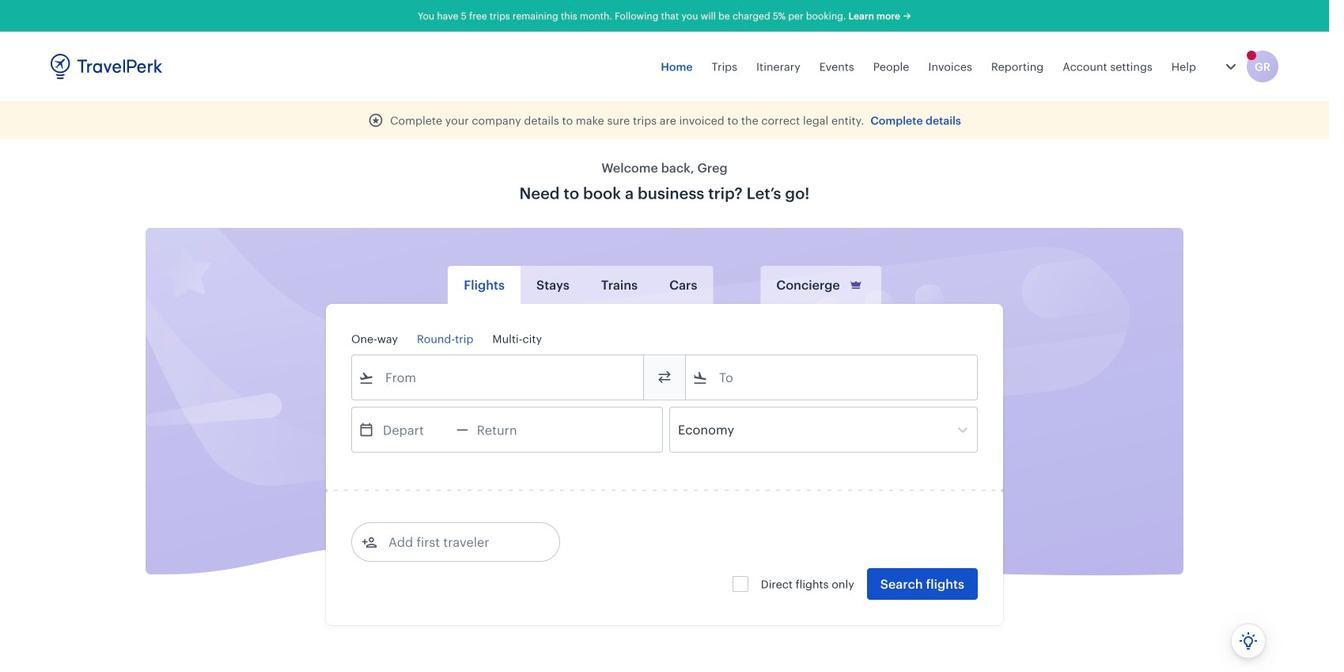 Task type: describe. For each thing, give the bounding box(es) containing it.
Add first traveler search field
[[378, 530, 542, 555]]

Return text field
[[468, 408, 551, 452]]

From search field
[[374, 365, 623, 390]]



Task type: locate. For each thing, give the bounding box(es) containing it.
To search field
[[708, 365, 957, 390]]

Depart text field
[[374, 408, 457, 452]]



